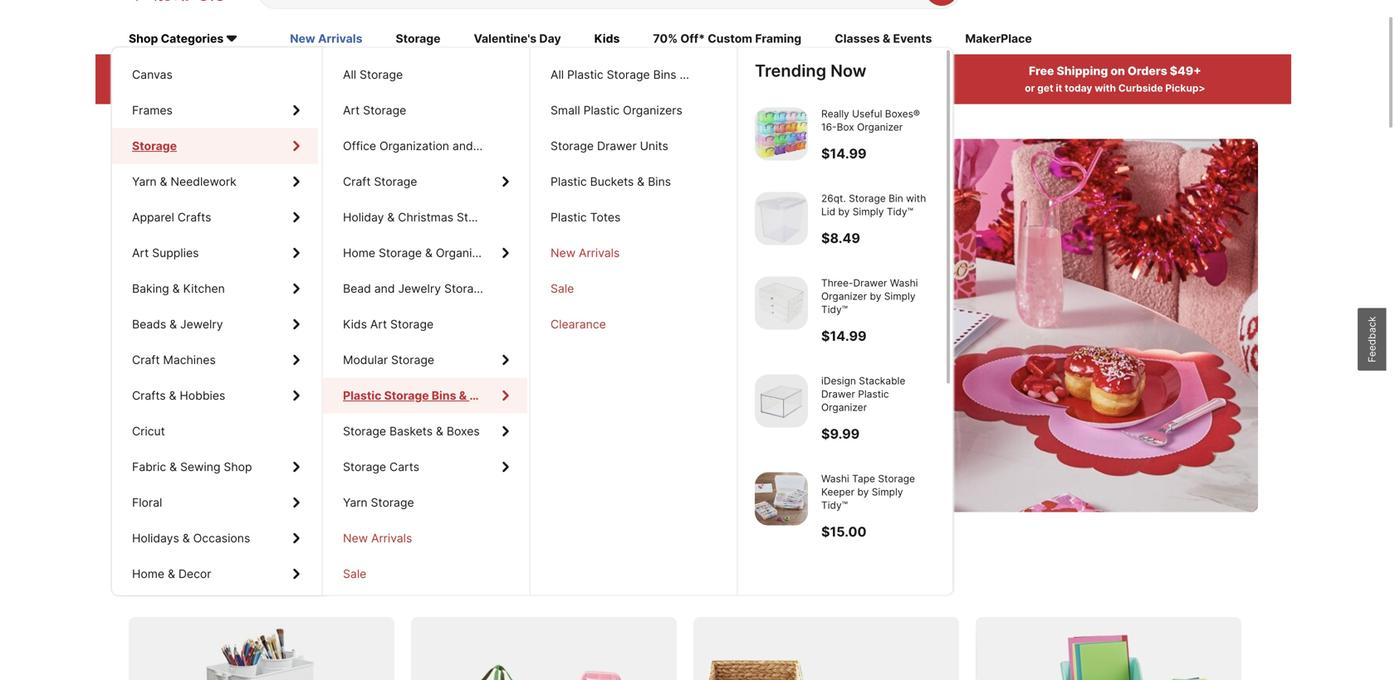 Task type: locate. For each thing, give the bounding box(es) containing it.
1 vertical spatial tidy™
[[821, 304, 848, 316]]

clearance link
[[531, 307, 735, 343]]

1 horizontal spatial it
[[1056, 82, 1062, 94]]

and right bead
[[374, 282, 395, 296]]

boxes
[[447, 425, 480, 439]]

2 vertical spatial and
[[342, 337, 377, 362]]

fabric & sewing shop link
[[112, 450, 318, 485], [112, 450, 318, 485], [112, 450, 318, 485], [112, 450, 318, 485], [112, 450, 318, 485], [112, 450, 318, 485], [112, 450, 318, 485], [112, 450, 318, 485]]

crafts & hobbies link for valentine's day
[[112, 378, 318, 414]]

michaels™
[[654, 82, 705, 94]]

0 vertical spatial kids
[[594, 32, 620, 46]]

0 horizontal spatial washi
[[821, 473, 849, 485]]

all
[[231, 64, 246, 78], [343, 68, 356, 82], [551, 68, 564, 82]]

storage inside 'link'
[[390, 318, 434, 332]]

1 vertical spatial arrivals
[[579, 246, 620, 260]]

1 horizontal spatial all
[[343, 68, 356, 82]]

drawer down small plastic organizers
[[597, 139, 637, 153]]

frames
[[132, 103, 173, 118], [132, 103, 173, 118], [132, 103, 173, 118], [132, 103, 173, 118], [132, 103, 173, 118], [132, 103, 173, 118], [132, 103, 173, 118], [132, 103, 173, 118]]

floral
[[132, 496, 162, 510], [132, 496, 162, 510], [132, 496, 162, 510], [132, 496, 162, 510], [132, 496, 162, 510], [132, 496, 162, 510], [132, 496, 162, 510], [132, 496, 162, 510]]

totes up 'credit'
[[690, 68, 721, 82]]

organizer up $9.99
[[821, 402, 867, 414]]

stackable
[[859, 375, 906, 387]]

really useful boxes® 16-box organizer
[[821, 108, 920, 133]]

20%
[[181, 64, 207, 78]]

holidays & occasions for shop categories
[[132, 532, 250, 546]]

kitchen
[[183, 282, 225, 296], [183, 282, 225, 296], [183, 282, 225, 296], [183, 282, 225, 296], [183, 282, 225, 296], [183, 282, 225, 296], [183, 282, 225, 296], [183, 282, 225, 296]]

1 horizontal spatial off
[[366, 228, 426, 278]]

2 vertical spatial totes
[[470, 389, 501, 403]]

storage inside washi tape storage keeper by simply tidy™
[[878, 473, 915, 485]]

baking for shop categories
[[132, 282, 169, 296]]

2 $14.99 from the top
[[821, 328, 867, 345]]

now inside button
[[213, 395, 238, 410]]

craft machines link for storage
[[112, 343, 318, 378]]

tape
[[852, 473, 875, 485]]

& inside earn 9% in rewards when you use your michaels™ credit card.³ details & apply>
[[809, 82, 816, 94]]

colorful plastic storage bins image
[[976, 618, 1242, 681]]

now for trending now
[[831, 61, 867, 81]]

frames link for valentine's day
[[112, 93, 318, 128]]

occasions for shop categories
[[193, 532, 250, 546]]

price
[[296, 64, 325, 78]]

holidays & occasions link for classes & events
[[112, 521, 318, 557]]

0 vertical spatial now
[[831, 61, 867, 81]]

all up apply>
[[343, 68, 356, 82]]

1 horizontal spatial totes
[[590, 211, 621, 225]]

by
[[838, 206, 850, 218], [870, 291, 881, 303], [857, 487, 869, 499]]

1 vertical spatial simply
[[884, 291, 916, 303]]

art for valentine's day
[[132, 246, 149, 260]]

9%
[[679, 64, 697, 78]]

apparel crafts link for storage
[[112, 200, 318, 235]]

new arrivals link
[[290, 30, 362, 49], [531, 235, 735, 271], [323, 521, 527, 557]]

organizer down three-
[[821, 291, 867, 303]]

washi up keeper
[[821, 473, 849, 485]]

0 horizontal spatial day
[[162, 274, 235, 325]]

off up bead and jewelry storage
[[366, 228, 426, 278]]

apparel for storage
[[132, 211, 174, 225]]

1 vertical spatial bins
[[648, 175, 671, 189]]

drawer for three-
[[853, 277, 887, 289]]

totes up boxes
[[470, 389, 501, 403]]

0 vertical spatial organization
[[380, 139, 449, 153]]

1 vertical spatial kids
[[343, 318, 367, 332]]

all plastic storage bins & totes
[[551, 68, 721, 82]]

washi right three-
[[890, 277, 918, 289]]

2 horizontal spatial new
[[551, 246, 576, 260]]

home & decor link for classes & events
[[112, 557, 318, 593]]

machines for shop categories
[[163, 353, 216, 367]]

$9.99
[[821, 426, 860, 443]]

apparel crafts link for new arrivals
[[112, 200, 318, 235]]

shipping
[[1057, 64, 1108, 78]]

0 vertical spatial day
[[539, 32, 561, 46]]

tidy™ down three-
[[821, 304, 848, 316]]

2 vertical spatial new
[[343, 532, 368, 546]]

1 vertical spatial now
[[213, 395, 238, 410]]

1 horizontal spatial sale
[[551, 282, 574, 296]]

art storage
[[343, 103, 406, 118]]

home
[[343, 246, 375, 260], [132, 568, 164, 582], [132, 568, 164, 582], [132, 568, 164, 582], [132, 568, 164, 582], [132, 568, 164, 582], [132, 568, 164, 582], [132, 568, 164, 582], [132, 568, 164, 582]]

earn 9% in rewards when you use your michaels™ credit card.³ details & apply>
[[560, 64, 853, 94]]

item undefined image left keeper
[[755, 473, 808, 526]]

arrivals down yarn storage
[[371, 532, 412, 546]]

art supplies for classes & events
[[132, 246, 199, 260]]

2 vertical spatial simply
[[872, 487, 903, 499]]

day up make
[[162, 274, 235, 325]]

crafts & hobbies for storage
[[132, 389, 225, 403]]

drawer inside 'link'
[[597, 139, 637, 153]]

with down 20%
[[185, 82, 207, 94]]

2 vertical spatial organizer
[[821, 402, 867, 414]]

beads for classes & events
[[132, 318, 166, 332]]

hobbies for 70% off* custom framing
[[180, 389, 225, 403]]

1 vertical spatial valentine's
[[436, 228, 640, 278]]

$14.99 down box at the top right of page
[[821, 146, 867, 162]]

tidy™ inside washi tape storage keeper by simply tidy™
[[821, 500, 848, 512]]

0 horizontal spatial by
[[838, 206, 850, 218]]

beads & jewelry link for new arrivals
[[112, 307, 318, 343]]

1 horizontal spatial on
[[1111, 64, 1125, 78]]

all up when
[[551, 68, 564, 82]]

supplies for valentine's day
[[152, 246, 199, 260]]

beads for 70% off* custom framing
[[132, 318, 166, 332]]

code
[[209, 82, 233, 94]]

kids down bead
[[343, 318, 367, 332]]

hobbies for kids
[[180, 389, 225, 403]]

needlework for shop categories
[[171, 175, 236, 189]]

0 vertical spatial by
[[838, 206, 850, 218]]

storage carts link
[[323, 450, 527, 485]]

storage
[[294, 571, 369, 595]]

cricut for classes & events
[[132, 425, 165, 439]]

drawer down idesign
[[821, 389, 855, 401]]

0 horizontal spatial sale
[[343, 568, 366, 582]]

frames link
[[112, 93, 318, 128], [112, 93, 318, 128], [112, 93, 318, 128], [112, 93, 318, 128], [112, 93, 318, 128], [112, 93, 318, 128], [112, 93, 318, 128], [112, 93, 318, 128]]

and up craft storage link
[[453, 139, 473, 153]]

0 vertical spatial new
[[290, 32, 315, 46]]

new arrivals link down plastic totes
[[531, 235, 735, 271]]

1 horizontal spatial new
[[343, 532, 368, 546]]

5 item undefined image from the top
[[755, 473, 808, 526]]

home & decor link for 70% off* custom framing
[[112, 557, 318, 593]]

crafts & hobbies link for shop categories
[[112, 378, 318, 414]]

fabric
[[132, 461, 166, 475], [132, 461, 166, 475], [132, 461, 166, 475], [132, 461, 166, 475], [132, 461, 166, 475], [132, 461, 166, 475], [132, 461, 166, 475], [132, 461, 166, 475]]

plastic inside idesign stackable drawer plastic organizer
[[858, 389, 889, 401]]

tidy™ for $14.99
[[821, 304, 848, 316]]

4 item undefined image from the top
[[755, 375, 808, 428]]

craft machines link
[[112, 343, 318, 378], [112, 343, 318, 378], [112, 343, 318, 378], [112, 343, 318, 378], [112, 343, 318, 378], [112, 343, 318, 378], [112, 343, 318, 378], [112, 343, 318, 378]]

sale link
[[531, 271, 735, 307], [323, 557, 527, 593]]

1 vertical spatial sale link
[[323, 557, 527, 593]]

yarn & needlework link for storage
[[112, 164, 318, 200]]

on right save at the left bottom
[[181, 571, 205, 595]]

up
[[162, 228, 215, 278]]

now up apply>
[[831, 61, 867, 81]]

1 vertical spatial and
[[374, 282, 395, 296]]

occasions for storage
[[193, 532, 250, 546]]

canvas for storage
[[132, 68, 173, 82]]

it right make
[[219, 337, 232, 362]]

tidy™ down keeper
[[821, 500, 848, 512]]

apparel for 70% off* custom framing
[[132, 211, 174, 225]]

tidy™ inside three-drawer washi organizer by simply tidy™
[[821, 304, 848, 316]]

storage inside "link"
[[607, 68, 650, 82]]

machines for valentine's day
[[163, 353, 216, 367]]

beads & jewelry for storage
[[132, 318, 223, 332]]

with inside 20% off all regular price purchases with code daily23us. exclusions apply>
[[185, 82, 207, 94]]

simply inside three-drawer washi organizer by simply tidy™
[[884, 291, 916, 303]]

bins down modular storage link
[[432, 389, 456, 403]]

crafts
[[178, 211, 211, 225], [178, 211, 211, 225], [178, 211, 211, 225], [178, 211, 211, 225], [178, 211, 211, 225], [178, 211, 211, 225], [178, 211, 211, 225], [178, 211, 211, 225], [132, 389, 166, 403], [132, 389, 166, 403], [132, 389, 166, 403], [132, 389, 166, 403], [132, 389, 166, 403], [132, 389, 166, 403], [132, 389, 166, 403], [132, 389, 166, 403]]

0 vertical spatial valentine's
[[474, 32, 537, 46]]

bins up 'michaels™'
[[653, 68, 676, 82]]

small plastic organizers
[[551, 103, 682, 118]]

bins down units
[[648, 175, 671, 189]]

idesign
[[821, 375, 856, 387]]

new down yarn storage
[[343, 532, 368, 546]]

floral link for classes & events
[[112, 485, 318, 521]]

plastic buckets & bins
[[551, 175, 671, 189]]

craft machines
[[132, 353, 216, 367], [132, 353, 216, 367], [132, 353, 216, 367], [132, 353, 216, 367], [132, 353, 216, 367], [132, 353, 216, 367], [132, 353, 216, 367], [132, 353, 216, 367]]

0 horizontal spatial now
[[213, 395, 238, 410]]

buckets
[[590, 175, 634, 189]]

arrivals
[[318, 32, 362, 46], [579, 246, 620, 260], [371, 532, 412, 546]]

crafts & hobbies for valentine's day
[[132, 389, 225, 403]]

off up code
[[210, 64, 228, 78]]

organizer down useful
[[857, 121, 903, 133]]

0 vertical spatial it
[[1056, 82, 1062, 94]]

1 horizontal spatial with
[[906, 193, 926, 205]]

apparel for classes & events
[[132, 211, 174, 225]]

0 vertical spatial $14.99
[[821, 146, 867, 162]]

by inside washi tape storage keeper by simply tidy™
[[857, 487, 869, 499]]

occasions
[[193, 532, 250, 546], [193, 532, 250, 546], [193, 532, 250, 546], [193, 532, 250, 546], [193, 532, 250, 546], [193, 532, 250, 546], [193, 532, 250, 546], [193, 532, 250, 546]]

art for shop categories
[[132, 246, 149, 260]]

70%
[[653, 32, 678, 46]]

kids inside 'link'
[[343, 318, 367, 332]]

beads & jewelry link for classes & events
[[112, 307, 318, 343]]

with right today
[[1095, 82, 1116, 94]]

0 horizontal spatial sale link
[[323, 557, 527, 593]]

valentine's inside valentine's day link
[[474, 32, 537, 46]]

fabric for 70% off* custom framing
[[132, 461, 166, 475]]

holiday storage containers image
[[411, 618, 677, 681]]

bins inside "link"
[[653, 68, 676, 82]]

arrivals down plastic totes
[[579, 246, 620, 260]]

1 vertical spatial day
[[162, 274, 235, 325]]

supplies for storage
[[152, 246, 199, 260]]

craft for classes & events
[[132, 353, 160, 367]]

0 vertical spatial new arrivals
[[290, 32, 362, 46]]

crafts & hobbies link
[[112, 378, 318, 414], [112, 378, 318, 414], [112, 378, 318, 414], [112, 378, 318, 414], [112, 378, 318, 414], [112, 378, 318, 414], [112, 378, 318, 414], [112, 378, 318, 414]]

2 vertical spatial new arrivals
[[343, 532, 412, 546]]

1 vertical spatial drawer
[[853, 277, 887, 289]]

floral for valentine's day
[[132, 496, 162, 510]]

art
[[343, 103, 360, 118], [132, 246, 149, 260], [132, 246, 149, 260], [132, 246, 149, 260], [132, 246, 149, 260], [132, 246, 149, 260], [132, 246, 149, 260], [132, 246, 149, 260], [132, 246, 149, 260], [370, 318, 387, 332]]

3 item undefined image from the top
[[755, 277, 808, 330]]

occasions for kids
[[193, 532, 250, 546]]

jewelry for valentine's day
[[180, 318, 223, 332]]

baking & kitchen link
[[112, 271, 318, 307], [112, 271, 318, 307], [112, 271, 318, 307], [112, 271, 318, 307], [112, 271, 318, 307], [112, 271, 318, 307], [112, 271, 318, 307], [112, 271, 318, 307]]

1 horizontal spatial kids
[[594, 32, 620, 46]]

2 horizontal spatial by
[[870, 291, 881, 303]]

apparel crafts for new arrivals
[[132, 211, 211, 225]]

plastic up when
[[567, 68, 604, 82]]

crafts & hobbies link for classes & events
[[112, 378, 318, 414]]

0 vertical spatial totes
[[690, 68, 721, 82]]

0 vertical spatial drawer
[[597, 139, 637, 153]]

now down make
[[213, 395, 238, 410]]

it right "get"
[[1056, 82, 1062, 94]]

1 vertical spatial washi
[[821, 473, 849, 485]]

$14.99 up idesign
[[821, 328, 867, 345]]

art supplies for 70% off* custom framing
[[132, 246, 199, 260]]

crafts & hobbies for classes & events
[[132, 389, 225, 403]]

sale up clearance
[[551, 282, 574, 296]]

item undefined image down details on the right
[[755, 108, 808, 161]]

new up price
[[290, 32, 315, 46]]

baking for kids
[[132, 282, 169, 296]]

cricut
[[132, 425, 165, 439], [132, 425, 165, 439], [132, 425, 165, 439], [132, 425, 165, 439], [132, 425, 165, 439], [132, 425, 165, 439], [132, 425, 165, 439], [132, 425, 165, 439]]

70% off* custom framing link
[[653, 30, 802, 49]]

1 vertical spatial off
[[366, 228, 426, 278]]

0 horizontal spatial all
[[231, 64, 246, 78]]

make it handmade and heartfelt.
[[162, 337, 470, 362]]

new arrivals link up "every"
[[323, 521, 527, 557]]

classes & events link
[[835, 30, 932, 49]]

kids
[[594, 32, 620, 46], [343, 318, 367, 332]]

1 vertical spatial organizer
[[821, 291, 867, 303]]

0 vertical spatial tidy™
[[887, 206, 913, 218]]

item undefined image left idesign
[[755, 375, 808, 428]]

0 horizontal spatial kids
[[343, 318, 367, 332]]

1 horizontal spatial by
[[857, 487, 869, 499]]

home & decor for 70% off* custom framing
[[132, 568, 211, 582]]

floral link for shop categories
[[112, 485, 318, 521]]

to
[[224, 228, 263, 278]]

1 horizontal spatial washi
[[890, 277, 918, 289]]

0 vertical spatial organizer
[[857, 121, 903, 133]]

home & decor for new arrivals
[[132, 568, 211, 582]]

new down plastic totes
[[551, 246, 576, 260]]

drawer down $8.49
[[853, 277, 887, 289]]

1 vertical spatial new
[[551, 246, 576, 260]]

baking & kitchen for storage
[[132, 282, 225, 296]]

on up curbside
[[1111, 64, 1125, 78]]

organizer
[[857, 121, 903, 133], [821, 291, 867, 303], [821, 402, 867, 414]]

2 horizontal spatial totes
[[690, 68, 721, 82]]

yarn for new arrivals
[[132, 175, 157, 189]]

tidy™ inside 26qt. storage bin with lid by simply tidy™
[[887, 206, 913, 218]]

0 vertical spatial washi
[[890, 277, 918, 289]]

needlework for classes & events
[[171, 175, 236, 189]]

0 vertical spatial arrivals
[[318, 32, 362, 46]]

cricut for 70% off* custom framing
[[132, 425, 165, 439]]

baking & kitchen for 70% off* custom framing
[[132, 282, 225, 296]]

&
[[883, 32, 891, 46], [680, 68, 687, 82], [809, 82, 816, 94], [160, 175, 167, 189], [160, 175, 167, 189], [160, 175, 167, 189], [160, 175, 167, 189], [160, 175, 167, 189], [160, 175, 167, 189], [160, 175, 167, 189], [160, 175, 167, 189], [637, 175, 645, 189], [387, 211, 395, 225], [425, 246, 433, 260], [172, 282, 180, 296], [172, 282, 180, 296], [172, 282, 180, 296], [172, 282, 180, 296], [172, 282, 180, 296], [172, 282, 180, 296], [172, 282, 180, 296], [172, 282, 180, 296], [170, 318, 177, 332], [170, 318, 177, 332], [170, 318, 177, 332], [170, 318, 177, 332], [170, 318, 177, 332], [170, 318, 177, 332], [170, 318, 177, 332], [170, 318, 177, 332], [169, 389, 176, 403], [169, 389, 176, 403], [169, 389, 176, 403], [169, 389, 176, 403], [169, 389, 176, 403], [169, 389, 176, 403], [169, 389, 176, 403], [169, 389, 176, 403], [459, 389, 467, 403], [436, 425, 443, 439], [169, 461, 177, 475], [169, 461, 177, 475], [169, 461, 177, 475], [169, 461, 177, 475], [169, 461, 177, 475], [169, 461, 177, 475], [169, 461, 177, 475], [169, 461, 177, 475], [182, 532, 190, 546], [182, 532, 190, 546], [182, 532, 190, 546], [182, 532, 190, 546], [182, 532, 190, 546], [182, 532, 190, 546], [182, 532, 190, 546], [182, 532, 190, 546], [168, 568, 175, 582], [168, 568, 175, 582], [168, 568, 175, 582], [168, 568, 175, 582], [168, 568, 175, 582], [168, 568, 175, 582], [168, 568, 175, 582], [168, 568, 175, 582]]

1 horizontal spatial day
[[539, 32, 561, 46]]

by inside three-drawer washi organizer by simply tidy™
[[870, 291, 881, 303]]

1 $14.99 from the top
[[821, 146, 867, 162]]

beads & jewelry for shop categories
[[132, 318, 223, 332]]

new arrivals down plastic totes
[[551, 246, 620, 260]]

kids art storage link
[[323, 307, 527, 343]]

1 vertical spatial on
[[181, 571, 205, 595]]

supplies
[[152, 246, 199, 260], [152, 246, 199, 260], [152, 246, 199, 260], [152, 246, 199, 260], [152, 246, 199, 260], [152, 246, 199, 260], [152, 246, 199, 260], [152, 246, 199, 260], [245, 274, 406, 325]]

arrivals up purchases
[[318, 32, 362, 46]]

item undefined image left three-
[[755, 277, 808, 330]]

plastic down stackable
[[858, 389, 889, 401]]

baking for new arrivals
[[132, 282, 169, 296]]

apparel crafts link for kids
[[112, 200, 318, 235]]

1 vertical spatial new arrivals
[[551, 246, 620, 260]]

all up code
[[231, 64, 246, 78]]

home & decor link for storage
[[112, 557, 318, 593]]

2 vertical spatial drawer
[[821, 389, 855, 401]]

craft machines for storage
[[132, 353, 216, 367]]

canvas link for 70% off* custom framing
[[112, 57, 318, 93]]

2 horizontal spatial with
[[1095, 82, 1116, 94]]

1 vertical spatial organization
[[436, 246, 506, 260]]

valentine's day link
[[474, 30, 561, 49]]

it
[[1056, 82, 1062, 94], [219, 337, 232, 362]]

beads & jewelry for new arrivals
[[132, 318, 223, 332]]

fabric & sewing shop
[[132, 461, 252, 475], [132, 461, 252, 475], [132, 461, 252, 475], [132, 461, 252, 475], [132, 461, 252, 475], [132, 461, 252, 475], [132, 461, 252, 475], [132, 461, 252, 475]]

kids up all plastic storage bins & totes "link"
[[594, 32, 620, 46]]

kids link
[[594, 30, 620, 49]]

item undefined image
[[755, 108, 808, 161], [755, 192, 808, 245], [755, 277, 808, 330], [755, 375, 808, 428], [755, 473, 808, 526]]

kitchen for kids
[[183, 282, 225, 296]]

by inside 26qt. storage bin with lid by simply tidy™
[[838, 206, 850, 218]]

jewelry for shop categories
[[180, 318, 223, 332]]

and down kids art storage
[[342, 337, 377, 362]]

0 vertical spatial sale
[[551, 282, 574, 296]]

beads for storage
[[132, 318, 166, 332]]

day inside up to 40% off valentine's day supplies
[[162, 274, 235, 325]]

tidy™ down the bin
[[887, 206, 913, 218]]

cricut for kids
[[132, 425, 165, 439]]

card.³
[[739, 82, 770, 94]]

simply
[[853, 206, 884, 218], [884, 291, 916, 303], [872, 487, 903, 499]]

totes down plastic buckets & bins
[[590, 211, 621, 225]]

with right the bin
[[906, 193, 926, 205]]

sale left the for
[[343, 568, 366, 582]]

shop categories link
[[129, 30, 257, 49]]

in
[[700, 64, 711, 78]]

kitchen for 70% off* custom framing
[[183, 282, 225, 296]]

2 vertical spatial new arrivals link
[[323, 521, 527, 557]]

new arrivals down yarn storage
[[343, 532, 412, 546]]

now
[[831, 61, 867, 81], [213, 395, 238, 410]]

new arrivals
[[290, 32, 362, 46], [551, 246, 620, 260], [343, 532, 412, 546]]

1 horizontal spatial arrivals
[[371, 532, 412, 546]]

valentine's
[[474, 32, 537, 46], [436, 228, 640, 278]]

plastic down you
[[583, 103, 620, 118]]

1 vertical spatial it
[[219, 337, 232, 362]]

0 horizontal spatial new
[[290, 32, 315, 46]]

0 vertical spatial on
[[1111, 64, 1125, 78]]

shop for shop categories
[[224, 461, 252, 475]]

off inside up to 40% off valentine's day supplies
[[366, 228, 426, 278]]

item undefined image left 'lid'
[[755, 192, 808, 245]]

organization up craft storage link
[[380, 139, 449, 153]]

1 vertical spatial by
[[870, 291, 881, 303]]

2 vertical spatial tidy™
[[821, 500, 848, 512]]

storage link for storage
[[112, 128, 318, 164]]

canvas link for shop categories
[[112, 57, 318, 93]]

creative
[[210, 571, 289, 595]]

2 horizontal spatial all
[[551, 68, 564, 82]]

1 horizontal spatial now
[[831, 61, 867, 81]]

crafts & hobbies for new arrivals
[[132, 389, 225, 403]]

when
[[560, 82, 587, 94]]

sale link up clearance
[[531, 271, 735, 307]]

apparel crafts for shop categories
[[132, 211, 211, 225]]

simply inside washi tape storage keeper by simply tidy™
[[872, 487, 903, 499]]

decor
[[178, 568, 211, 582], [178, 568, 211, 582], [178, 568, 211, 582], [178, 568, 211, 582], [178, 568, 211, 582], [178, 568, 211, 582], [178, 568, 211, 582], [178, 568, 211, 582]]

0 horizontal spatial arrivals
[[318, 32, 362, 46]]

bead and jewelry storage link
[[323, 271, 527, 307]]

all inside "link"
[[551, 68, 564, 82]]

1 vertical spatial $14.99
[[821, 328, 867, 345]]

1 item undefined image from the top
[[755, 108, 808, 161]]

drawer inside three-drawer washi organizer by simply tidy™
[[853, 277, 887, 289]]

apparel for valentine's day
[[132, 211, 174, 225]]

washi inside washi tape storage keeper by simply tidy™
[[821, 473, 849, 485]]

0 vertical spatial new arrivals link
[[290, 30, 362, 49]]

use
[[610, 82, 628, 94]]

2 item undefined image from the top
[[755, 192, 808, 245]]

occasions for 70% off* custom framing
[[193, 532, 250, 546]]

new
[[290, 32, 315, 46], [551, 246, 576, 260], [343, 532, 368, 546]]

new arrivals up price
[[290, 32, 362, 46]]

organization down christmas
[[436, 246, 506, 260]]

new arrivals link up price
[[290, 30, 362, 49]]

day up when
[[539, 32, 561, 46]]

baking & kitchen
[[132, 282, 225, 296], [132, 282, 225, 296], [132, 282, 225, 296], [132, 282, 225, 296], [132, 282, 225, 296], [132, 282, 225, 296], [132, 282, 225, 296], [132, 282, 225, 296]]

0 vertical spatial bins
[[653, 68, 676, 82]]

beads & jewelry for valentine's day
[[132, 318, 223, 332]]

1 vertical spatial sale
[[343, 568, 366, 582]]

home for 70% off* custom framing
[[132, 568, 164, 582]]

shop now
[[182, 395, 238, 410]]

1 horizontal spatial sale link
[[531, 271, 735, 307]]

0 vertical spatial off
[[210, 64, 228, 78]]

frames for classes & events
[[132, 103, 173, 118]]

0 horizontal spatial with
[[185, 82, 207, 94]]

yarn & needlework link for new arrivals
[[112, 164, 318, 200]]

craft machines link for classes & events
[[112, 343, 318, 378]]

holidays & occasions link for 70% off* custom framing
[[112, 521, 318, 557]]

sewing for shop categories
[[180, 461, 220, 475]]

0 horizontal spatial off
[[210, 64, 228, 78]]

0 vertical spatial simply
[[853, 206, 884, 218]]

2 vertical spatial by
[[857, 487, 869, 499]]

baking & kitchen for kids
[[132, 282, 225, 296]]

sale link down yarn storage link
[[323, 557, 527, 593]]

plastic inside "link"
[[567, 68, 604, 82]]

holidays & occasions for kids
[[132, 532, 250, 546]]



Task type: vqa. For each thing, say whether or not it's contained in the screenshot.
year-
no



Task type: describe. For each thing, give the bounding box(es) containing it.
organizer inside idesign stackable drawer plastic organizer
[[821, 402, 867, 414]]

sale for the topmost sale 'link'
[[551, 282, 574, 296]]

floral for shop categories
[[132, 496, 162, 510]]

office organization and storage link
[[323, 128, 527, 164]]

supplies for shop categories
[[152, 246, 199, 260]]

carts
[[390, 461, 419, 475]]

crafts & hobbies link for new arrivals
[[112, 378, 318, 414]]

20% off all regular price purchases with code daily23us. exclusions apply>
[[181, 64, 389, 94]]

apparel crafts for kids
[[132, 211, 211, 225]]

crafts & hobbies for kids
[[132, 389, 225, 403]]

craft machines for classes & events
[[132, 353, 216, 367]]

baking & kitchen link for valentine's day
[[112, 271, 318, 307]]

drawer for storage
[[597, 139, 637, 153]]

box
[[837, 121, 854, 133]]

apply>
[[818, 82, 853, 94]]

canvas link for valentine's day
[[112, 57, 318, 93]]

white rolling cart with art supplies image
[[129, 618, 394, 681]]

table of valentines day decor image
[[129, 139, 1258, 513]]

art inside 'link'
[[370, 318, 387, 332]]

modular
[[343, 353, 388, 367]]

craft machines for 70% off* custom framing
[[132, 353, 216, 367]]

or
[[1025, 82, 1035, 94]]

26qt. storage bin with lid by simply tidy™
[[821, 193, 926, 218]]

art for kids
[[132, 246, 149, 260]]

totes inside "link"
[[690, 68, 721, 82]]

0 horizontal spatial on
[[181, 571, 205, 595]]

cricut for new arrivals
[[132, 425, 165, 439]]

floral link for kids
[[112, 485, 318, 521]]

modular storage
[[343, 353, 434, 367]]

decor for shop categories
[[178, 568, 211, 582]]

with inside free shipping on orders $49+ or get it today with curbside pickup>
[[1095, 82, 1116, 94]]

bins for storage
[[653, 68, 676, 82]]

holidays & occasions for 70% off* custom framing
[[132, 532, 250, 546]]

trending
[[755, 61, 826, 81]]

holidays for storage
[[132, 532, 179, 546]]

holidays & occasions link for storage
[[112, 521, 318, 557]]

jewelry for storage
[[180, 318, 223, 332]]

yarn & needlework for 70% off* custom framing
[[132, 175, 236, 189]]

occasions for classes & events
[[193, 532, 250, 546]]

daily23us.
[[236, 82, 294, 94]]

decor for storage
[[178, 568, 211, 582]]

craft machines link for 70% off* custom framing
[[112, 343, 318, 378]]

today
[[1065, 82, 1092, 94]]

baking & kitchen link for new arrivals
[[112, 271, 318, 307]]

makerplace link
[[965, 30, 1032, 49]]

baskets
[[390, 425, 433, 439]]

events
[[893, 32, 932, 46]]

yarn & needlework link for valentine's day
[[112, 164, 318, 200]]

40%
[[273, 228, 356, 278]]

$8.49
[[821, 230, 860, 247]]

fabric & sewing shop for 70% off* custom framing
[[132, 461, 252, 475]]

kids art storage
[[343, 318, 434, 332]]

exclusions
[[296, 82, 349, 94]]

plastic down plastic buckets & bins
[[551, 211, 587, 225]]

yarn & needlework link for classes & events
[[112, 164, 318, 200]]

units
[[640, 139, 668, 153]]

cricut for valentine's day
[[132, 425, 165, 439]]

up to 40% off valentine's day supplies
[[162, 228, 640, 325]]

beads & jewelry link for kids
[[112, 307, 318, 343]]

curbside
[[1118, 82, 1163, 94]]

storage baskets & boxes link
[[323, 414, 527, 450]]

keeper
[[821, 487, 855, 499]]

$14.99 for three-drawer washi organizer by simply tidy™
[[821, 328, 867, 345]]

0 horizontal spatial it
[[219, 337, 232, 362]]

bead and jewelry storage
[[343, 282, 488, 296]]

trending now
[[755, 61, 867, 81]]

baking for storage
[[132, 282, 169, 296]]

clearance
[[551, 318, 606, 332]]

home for shop categories
[[132, 568, 164, 582]]

art supplies link for new arrivals
[[112, 235, 318, 271]]

purchases
[[328, 64, 389, 78]]

home & decor for classes & events
[[132, 568, 211, 582]]

craft for new arrivals
[[132, 353, 160, 367]]

bead
[[343, 282, 371, 296]]

new arrivals for bottom new arrivals link
[[343, 532, 412, 546]]

yarn storage link
[[323, 485, 527, 521]]

storage drawer units link
[[531, 128, 735, 164]]

baking & kitchen link for 70% off* custom framing
[[112, 271, 318, 307]]

frames link for shop categories
[[112, 93, 318, 128]]

storage baskets & boxes
[[343, 425, 480, 439]]

floral link for valentine's day
[[112, 485, 318, 521]]

holidays for valentine's day
[[132, 532, 179, 546]]

yarn for shop categories
[[132, 175, 157, 189]]

jewelry for new arrivals
[[180, 318, 223, 332]]

custom
[[708, 32, 752, 46]]

fabric & sewing shop link for kids
[[112, 450, 318, 485]]

canvas link for storage
[[112, 57, 318, 93]]

holiday & christmas storage
[[343, 211, 500, 225]]

storage inside 'link'
[[551, 139, 594, 153]]

apparel for new arrivals
[[132, 211, 174, 225]]

& inside "link"
[[680, 68, 687, 82]]

0 horizontal spatial totes
[[470, 389, 501, 403]]

baking & kitchen link for classes & events
[[112, 271, 318, 307]]

off*
[[680, 32, 705, 46]]

classes
[[835, 32, 880, 46]]

floral for new arrivals
[[132, 496, 162, 510]]

item undefined image for idesign stackable drawer plastic organizer
[[755, 375, 808, 428]]

baking for classes & events
[[132, 282, 169, 296]]

jewelry for classes & events
[[180, 318, 223, 332]]

it inside free shipping on orders $49+ or get it today with curbside pickup>
[[1056, 82, 1062, 94]]

space.
[[465, 571, 530, 595]]

craft storage link
[[323, 164, 527, 200]]

classes & events
[[835, 32, 932, 46]]

floral for 70% off* custom framing
[[132, 496, 162, 510]]

rewards
[[713, 64, 763, 78]]

0 vertical spatial and
[[453, 139, 473, 153]]

apparel crafts link for valentine's day
[[112, 200, 318, 235]]

with inside 26qt. storage bin with lid by simply tidy™
[[906, 193, 926, 205]]

regular
[[249, 64, 293, 78]]

details
[[773, 82, 806, 94]]

craft machines for kids
[[132, 353, 216, 367]]

framing
[[755, 32, 802, 46]]

baking & kitchen for classes & events
[[132, 282, 225, 296]]

shop inside button
[[182, 395, 210, 410]]

craft machines for shop categories
[[132, 353, 216, 367]]

make
[[162, 337, 214, 362]]

handmade
[[237, 337, 337, 362]]

plastic down modular
[[343, 389, 381, 403]]

free
[[1029, 64, 1054, 78]]

26qt.
[[821, 193, 846, 205]]

hobbies for shop categories
[[180, 389, 225, 403]]

$49+
[[1170, 64, 1201, 78]]

canvas for classes & events
[[132, 68, 173, 82]]

free shipping on orders $49+ or get it today with curbside pickup>
[[1025, 64, 1206, 94]]

off inside 20% off all regular price purchases with code daily23us. exclusions apply>
[[210, 64, 228, 78]]

art for new arrivals
[[132, 246, 149, 260]]

crafts & hobbies for shop categories
[[132, 389, 225, 403]]

organizer inside the really useful boxes® 16-box organizer
[[857, 121, 903, 133]]

three water hyacinth baskets in white, brown and tan image
[[693, 618, 959, 681]]

kitchen for new arrivals
[[183, 282, 225, 296]]

useful
[[852, 108, 882, 120]]

plastic storage bins & totes link
[[323, 378, 527, 414]]

plastic buckets & bins link
[[531, 164, 735, 200]]

shop for new arrivals
[[224, 461, 252, 475]]

save on creative storage for every space.
[[129, 571, 530, 595]]

storage link for 70% off* custom framing
[[112, 128, 318, 164]]

on inside free shipping on orders $49+ or get it today with curbside pickup>
[[1111, 64, 1125, 78]]

storage inside 26qt. storage bin with lid by simply tidy™
[[849, 193, 886, 205]]

art supplies link for valentine's day
[[112, 235, 318, 271]]

three-
[[821, 277, 853, 289]]

art supplies link for storage
[[112, 235, 318, 271]]

beads for new arrivals
[[132, 318, 166, 332]]

floral link for 70% off* custom framing
[[112, 485, 318, 521]]

small
[[551, 103, 580, 118]]

holiday & christmas storage link
[[323, 200, 527, 235]]

office organization and storage
[[343, 139, 520, 153]]

needlework for 70% off* custom framing
[[171, 175, 236, 189]]

art storage link
[[323, 93, 527, 128]]

organizers
[[623, 103, 682, 118]]

plastic storage bins & totes
[[343, 389, 501, 403]]

apparel crafts link for shop categories
[[112, 200, 318, 235]]

1 vertical spatial totes
[[590, 211, 621, 225]]

valentine's day
[[474, 32, 561, 46]]

really
[[821, 108, 849, 120]]

jewelry for 70% off* custom framing
[[180, 318, 223, 332]]

craft storage
[[343, 175, 417, 189]]

valentine's inside up to 40% off valentine's day supplies
[[436, 228, 640, 278]]

drawer inside idesign stackable drawer plastic organizer
[[821, 389, 855, 401]]

sewing for storage
[[180, 461, 220, 475]]

supplies inside up to 40% off valentine's day supplies
[[245, 274, 406, 325]]

heartfelt.
[[382, 337, 470, 362]]

decor for classes & events
[[178, 568, 211, 582]]

washi tape storage keeper by simply tidy™
[[821, 473, 915, 512]]

home storage & organization link
[[323, 235, 527, 271]]

holidays for new arrivals
[[132, 532, 179, 546]]

bin
[[889, 193, 903, 205]]

0 vertical spatial sale link
[[531, 271, 735, 307]]

apply>
[[351, 82, 385, 94]]

plastic totes link
[[531, 200, 735, 235]]

washi inside three-drawer washi organizer by simply tidy™
[[890, 277, 918, 289]]

2 horizontal spatial arrivals
[[579, 246, 620, 260]]

orders
[[1128, 64, 1167, 78]]

all inside 20% off all regular price purchases with code daily23us. exclusions apply>
[[231, 64, 246, 78]]

needlework for new arrivals
[[171, 175, 236, 189]]

1 vertical spatial new arrivals link
[[531, 235, 735, 271]]

frames link for classes & events
[[112, 93, 318, 128]]

plastic up plastic totes
[[551, 175, 587, 189]]

2 vertical spatial bins
[[432, 389, 456, 403]]

yarn storage
[[343, 496, 414, 510]]

frames for kids
[[132, 103, 173, 118]]

craft for valentine's day
[[132, 353, 160, 367]]

sale for the bottom sale 'link'
[[343, 568, 366, 582]]

three-drawer washi organizer by simply tidy™
[[821, 277, 918, 316]]

get
[[1037, 82, 1054, 94]]

organizer inside three-drawer washi organizer by simply tidy™
[[821, 291, 867, 303]]

sewing for new arrivals
[[180, 461, 220, 475]]

simply inside 26qt. storage bin with lid by simply tidy™
[[853, 206, 884, 218]]

crafts & hobbies link for storage
[[112, 378, 318, 414]]

plastic totes
[[551, 211, 621, 225]]

2 vertical spatial arrivals
[[371, 532, 412, 546]]

modular storage link
[[323, 343, 527, 378]]

fabric & sewing shop for classes & events
[[132, 461, 252, 475]]

pickup>
[[1165, 82, 1206, 94]]

beads for kids
[[132, 318, 166, 332]]

storage link for kids
[[112, 128, 318, 164]]

$15.00
[[821, 524, 867, 541]]

apparel for kids
[[132, 211, 174, 225]]

your
[[630, 82, 652, 94]]

boxes®
[[885, 108, 920, 120]]



